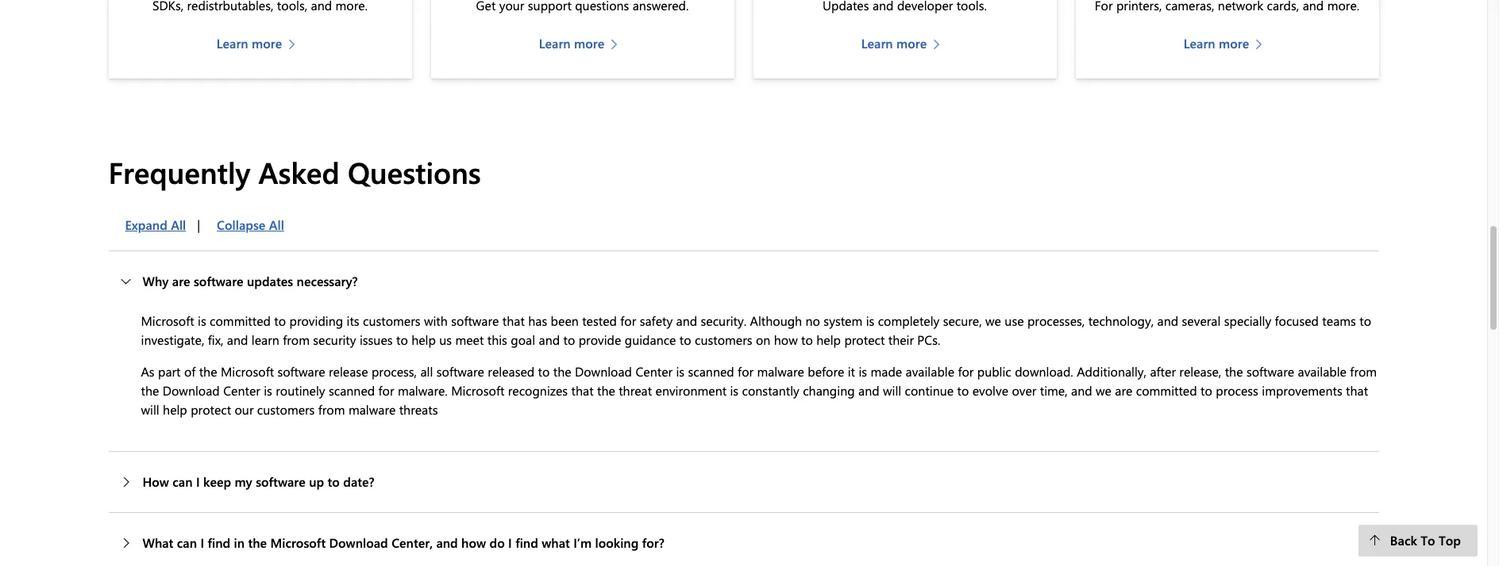 Task type: locate. For each thing, give the bounding box(es) containing it.
for
[[620, 313, 636, 329], [738, 363, 754, 380], [958, 363, 974, 380], [378, 382, 394, 399]]

0 horizontal spatial that
[[502, 313, 525, 329]]

as part of the microsoft software release process, all software released to the download center is scanned for malware before it is made available for public download. additionally, after release, the software available from the download center is routinely scanned for malware. microsoft recognizes that the threat environment is constantly changing and will continue to evolve over time, and we are committed to process improvements that will help protect our customers from malware threats
[[141, 363, 1377, 418]]

i right do
[[508, 535, 512, 552]]

from down "providing"
[[283, 332, 310, 348]]

i for find
[[200, 535, 204, 552]]

that right improvements
[[1346, 382, 1368, 399]]

0 vertical spatial download
[[575, 363, 632, 380]]

will down as
[[141, 402, 159, 418]]

constantly
[[742, 382, 799, 399]]

the down as
[[141, 382, 159, 399]]

can for how
[[173, 474, 193, 490]]

1 horizontal spatial i
[[200, 535, 204, 552]]

to down been
[[563, 332, 575, 348]]

microsoft down learn
[[221, 363, 274, 380]]

0 horizontal spatial i
[[196, 474, 200, 490]]

to up learn
[[274, 313, 286, 329]]

use
[[1005, 313, 1024, 329]]

changing
[[803, 382, 855, 399]]

malware.
[[398, 382, 448, 399]]

all for expand all
[[171, 216, 186, 233]]

software up meet
[[451, 313, 499, 329]]

0 horizontal spatial scanned
[[329, 382, 375, 399]]

2 learn more from the left
[[539, 35, 604, 52]]

0 horizontal spatial download
[[163, 382, 220, 399]]

expand
[[125, 216, 167, 233]]

protect inside 'microsoft is committed to providing its customers with software that has been tested for safety and security. although no system is completely secure, we use processes, technology, and several specially focused teams to investigate, fix, and learn from security issues to help us meet this goal and to provide guidance to customers on how to help protect their pcs.'
[[844, 332, 885, 348]]

release,
[[1179, 363, 1221, 380]]

0 horizontal spatial we
[[985, 313, 1001, 329]]

help down part
[[163, 402, 187, 418]]

top
[[1439, 533, 1461, 549]]

0 vertical spatial how
[[774, 332, 798, 348]]

1 vertical spatial how
[[461, 535, 486, 552]]

1 vertical spatial scanned
[[329, 382, 375, 399]]

1 find from the left
[[208, 535, 230, 552]]

all left |
[[171, 216, 186, 233]]

learn more
[[217, 35, 282, 52], [539, 35, 604, 52], [861, 35, 927, 52], [1184, 35, 1249, 52]]

available
[[906, 363, 954, 380], [1298, 363, 1347, 380]]

threat
[[619, 382, 652, 399]]

2 horizontal spatial i
[[508, 535, 512, 552]]

1 vertical spatial protect
[[191, 402, 231, 418]]

committed down after
[[1136, 382, 1197, 399]]

are right why
[[172, 273, 190, 290]]

1 horizontal spatial we
[[1096, 382, 1112, 399]]

1 horizontal spatial will
[[883, 382, 901, 399]]

download down provide
[[575, 363, 632, 380]]

group containing expand all
[[108, 209, 295, 241]]

0 horizontal spatial all
[[171, 216, 186, 233]]

security.
[[701, 313, 747, 329]]

center
[[636, 363, 673, 380], [223, 382, 260, 399]]

before
[[808, 363, 844, 380]]

we
[[985, 313, 1001, 329], [1096, 382, 1112, 399]]

0 vertical spatial scanned
[[688, 363, 734, 380]]

0 horizontal spatial customers
[[257, 402, 315, 418]]

2 learn from the left
[[539, 35, 571, 52]]

of
[[184, 363, 196, 380]]

0 vertical spatial can
[[173, 474, 193, 490]]

to right issues
[[396, 332, 408, 348]]

1 vertical spatial we
[[1096, 382, 1112, 399]]

0 vertical spatial customers
[[363, 313, 420, 329]]

available up continue
[[906, 363, 954, 380]]

microsoft inside dropdown button
[[270, 535, 326, 552]]

2 available from the left
[[1298, 363, 1347, 380]]

are inside dropdown button
[[172, 273, 190, 290]]

1 learn more link from the left
[[217, 34, 304, 53]]

for left public
[[958, 363, 974, 380]]

for left safety
[[620, 313, 636, 329]]

how can i keep my software up to date? button
[[108, 452, 1379, 513]]

1 horizontal spatial scanned
[[688, 363, 734, 380]]

the left threat
[[597, 382, 615, 399]]

find left what
[[515, 535, 538, 552]]

from
[[283, 332, 310, 348], [1350, 363, 1377, 380], [318, 402, 345, 418]]

0 horizontal spatial protect
[[191, 402, 231, 418]]

up
[[309, 474, 324, 490]]

help
[[411, 332, 436, 348], [817, 332, 841, 348], [163, 402, 187, 418]]

the right in
[[248, 535, 267, 552]]

2 vertical spatial from
[[318, 402, 345, 418]]

protect left the our
[[191, 402, 231, 418]]

1 horizontal spatial find
[[515, 535, 538, 552]]

2 horizontal spatial that
[[1346, 382, 1368, 399]]

is left routinely
[[264, 382, 272, 399]]

1 more from the left
[[252, 35, 282, 52]]

to down 'release,'
[[1201, 382, 1212, 399]]

questions
[[348, 153, 481, 192]]

0 vertical spatial we
[[985, 313, 1001, 329]]

customers inside as part of the microsoft software release process, all software released to the download center is scanned for malware before it is made available for public download. additionally, after release, the software available from the download center is routinely scanned for malware. microsoft recognizes that the threat environment is constantly changing and will continue to evolve over time, and we are committed to process improvements that will help protect our customers from malware threats
[[257, 402, 315, 418]]

our
[[235, 402, 254, 418]]

guidance
[[625, 332, 676, 348]]

1 vertical spatial customers
[[695, 332, 752, 348]]

from down routinely
[[318, 402, 345, 418]]

find
[[208, 535, 230, 552], [515, 535, 538, 552]]

1 horizontal spatial download
[[329, 535, 388, 552]]

group
[[108, 209, 295, 241]]

2 vertical spatial customers
[[257, 402, 315, 418]]

3 learn from the left
[[861, 35, 893, 52]]

how down although
[[774, 332, 798, 348]]

3 more from the left
[[897, 35, 927, 52]]

malware down process,
[[348, 402, 396, 418]]

what
[[542, 535, 570, 552]]

0 vertical spatial committed
[[210, 313, 271, 329]]

tested
[[582, 313, 617, 329]]

what can i find in the microsoft download center, and how do i find what i'm looking for?
[[143, 535, 664, 552]]

download.
[[1015, 363, 1073, 380]]

committed inside as part of the microsoft software release process, all software released to the download center is scanned for malware before it is made available for public download. additionally, after release, the software available from the download center is routinely scanned for malware. microsoft recognizes that the threat environment is constantly changing and will continue to evolve over time, and we are committed to process improvements that will help protect our customers from malware threats
[[1136, 382, 1197, 399]]

that right recognizes at the left
[[571, 382, 594, 399]]

1 horizontal spatial that
[[571, 382, 594, 399]]

1 vertical spatial will
[[141, 402, 159, 418]]

we down additionally,
[[1096, 382, 1112, 399]]

download left center,
[[329, 535, 388, 552]]

i left in
[[200, 535, 204, 552]]

i
[[196, 474, 200, 490], [200, 535, 204, 552], [508, 535, 512, 552]]

to
[[1421, 533, 1435, 549]]

and
[[676, 313, 697, 329], [1157, 313, 1179, 329], [227, 332, 248, 348], [539, 332, 560, 348], [858, 382, 879, 399], [1071, 382, 1092, 399], [436, 535, 458, 552]]

help down system
[[817, 332, 841, 348]]

1 horizontal spatial protect
[[844, 332, 885, 348]]

all right "collapse"
[[269, 216, 284, 233]]

the
[[199, 363, 217, 380], [553, 363, 571, 380], [1225, 363, 1243, 380], [141, 382, 159, 399], [597, 382, 615, 399], [248, 535, 267, 552]]

find left in
[[208, 535, 230, 552]]

how can i keep my software up to date?
[[143, 474, 375, 490]]

1 horizontal spatial all
[[269, 216, 284, 233]]

0 horizontal spatial malware
[[348, 402, 396, 418]]

is left constantly
[[730, 382, 739, 399]]

i left keep
[[196, 474, 200, 490]]

scanned
[[688, 363, 734, 380], [329, 382, 375, 399]]

looking
[[595, 535, 639, 552]]

4 more from the left
[[1219, 35, 1249, 52]]

goal
[[511, 332, 535, 348]]

microsoft
[[141, 313, 194, 329], [221, 363, 274, 380], [451, 382, 504, 399], [270, 535, 326, 552]]

1 vertical spatial from
[[1350, 363, 1377, 380]]

0 vertical spatial from
[[283, 332, 310, 348]]

in
[[234, 535, 245, 552]]

will down made
[[883, 382, 901, 399]]

1 vertical spatial can
[[177, 535, 197, 552]]

committed up fix,
[[210, 313, 271, 329]]

teams
[[1322, 313, 1356, 329]]

can right how
[[173, 474, 193, 490]]

1 horizontal spatial how
[[774, 332, 798, 348]]

1 horizontal spatial customers
[[363, 313, 420, 329]]

0 vertical spatial protect
[[844, 332, 885, 348]]

threats
[[399, 402, 438, 418]]

1 horizontal spatial committed
[[1136, 382, 1197, 399]]

and right center,
[[436, 535, 458, 552]]

technology,
[[1088, 313, 1154, 329]]

completely
[[878, 313, 940, 329]]

download down the of
[[163, 382, 220, 399]]

environment
[[656, 382, 727, 399]]

0 vertical spatial will
[[883, 382, 901, 399]]

with
[[424, 313, 448, 329]]

center,
[[392, 535, 433, 552]]

to down no
[[801, 332, 813, 348]]

malware up constantly
[[757, 363, 804, 380]]

0 horizontal spatial how
[[461, 535, 486, 552]]

customers down routinely
[[257, 402, 315, 418]]

fix,
[[208, 332, 223, 348]]

center up the our
[[223, 382, 260, 399]]

1 horizontal spatial from
[[318, 402, 345, 418]]

necessary?
[[297, 273, 358, 290]]

0 horizontal spatial center
[[223, 382, 260, 399]]

is
[[198, 313, 206, 329], [866, 313, 874, 329], [676, 363, 685, 380], [859, 363, 867, 380], [264, 382, 272, 399], [730, 382, 739, 399]]

from down "teams"
[[1350, 363, 1377, 380]]

1 horizontal spatial available
[[1298, 363, 1347, 380]]

software up routinely
[[277, 363, 325, 380]]

can
[[173, 474, 193, 490], [177, 535, 197, 552]]

for inside 'microsoft is committed to providing its customers with software that has been tested for safety and security. although no system is completely secure, we use processes, technology, and several specially focused teams to investigate, fix, and learn from security issues to help us meet this goal and to provide guidance to customers on how to help protect their pcs.'
[[620, 313, 636, 329]]

0 vertical spatial are
[[172, 273, 190, 290]]

is up investigate,
[[198, 313, 206, 329]]

help left us
[[411, 332, 436, 348]]

that up "goal"
[[502, 313, 525, 329]]

to
[[274, 313, 286, 329], [1360, 313, 1371, 329], [396, 332, 408, 348], [563, 332, 575, 348], [680, 332, 691, 348], [801, 332, 813, 348], [538, 363, 550, 380], [957, 382, 969, 399], [1201, 382, 1212, 399], [328, 474, 340, 490]]

scanned up environment
[[688, 363, 734, 380]]

1 horizontal spatial are
[[1115, 382, 1133, 399]]

updates
[[247, 273, 293, 290]]

we left use
[[985, 313, 1001, 329]]

0 horizontal spatial help
[[163, 402, 187, 418]]

1 vertical spatial committed
[[1136, 382, 1197, 399]]

2 horizontal spatial customers
[[695, 332, 752, 348]]

back to top link
[[1359, 526, 1478, 557]]

1 available from the left
[[906, 363, 954, 380]]

1 horizontal spatial malware
[[757, 363, 804, 380]]

0 horizontal spatial are
[[172, 273, 190, 290]]

and down has
[[539, 332, 560, 348]]

date?
[[343, 474, 375, 490]]

and left several
[[1157, 313, 1179, 329]]

0 horizontal spatial from
[[283, 332, 310, 348]]

can right the what
[[177, 535, 197, 552]]

more
[[252, 35, 282, 52], [574, 35, 604, 52], [897, 35, 927, 52], [1219, 35, 1249, 52]]

malware
[[757, 363, 804, 380], [348, 402, 396, 418]]

will
[[883, 382, 901, 399], [141, 402, 159, 418]]

all for collapse all
[[269, 216, 284, 233]]

we inside 'microsoft is committed to providing its customers with software that has been tested for safety and security. although no system is completely secure, we use processes, technology, and several specially focused teams to investigate, fix, and learn from security issues to help us meet this goal and to provide guidance to customers on how to help protect their pcs.'
[[985, 313, 1001, 329]]

improvements
[[1262, 382, 1343, 399]]

4 learn more link from the left
[[1184, 34, 1271, 53]]

2 horizontal spatial download
[[575, 363, 632, 380]]

continue
[[905, 382, 954, 399]]

to left evolve
[[957, 382, 969, 399]]

are down additionally,
[[1115, 382, 1133, 399]]

0 horizontal spatial available
[[906, 363, 954, 380]]

software up improvements
[[1247, 363, 1294, 380]]

1 all from the left
[[171, 216, 186, 233]]

scanned down the release
[[329, 382, 375, 399]]

microsoft right in
[[270, 535, 326, 552]]

the right the of
[[199, 363, 217, 380]]

customers
[[363, 313, 420, 329], [695, 332, 752, 348], [257, 402, 315, 418]]

customers down the security.
[[695, 332, 752, 348]]

what can i find in the microsoft download center, and how do i find what i'm looking for? button
[[108, 513, 1379, 567]]

customers up issues
[[363, 313, 420, 329]]

for?
[[642, 535, 664, 552]]

committed inside 'microsoft is committed to providing its customers with software that has been tested for safety and security. although no system is completely secure, we use processes, technology, and several specially focused teams to investigate, fix, and learn from security issues to help us meet this goal and to provide guidance to customers on how to help protect their pcs.'
[[210, 313, 271, 329]]

to right "up"
[[328, 474, 340, 490]]

to right "teams"
[[1360, 313, 1371, 329]]

2 vertical spatial download
[[329, 535, 388, 552]]

for up constantly
[[738, 363, 754, 380]]

software left "up"
[[256, 474, 306, 490]]

us
[[439, 332, 452, 348]]

do
[[490, 535, 505, 552]]

available up improvements
[[1298, 363, 1347, 380]]

1 vertical spatial are
[[1115, 382, 1133, 399]]

0 horizontal spatial committed
[[210, 313, 271, 329]]

protect
[[844, 332, 885, 348], [191, 402, 231, 418]]

and inside dropdown button
[[436, 535, 458, 552]]

we inside as part of the microsoft software release process, all software released to the download center is scanned for malware before it is made available for public download. additionally, after release, the software available from the download center is routinely scanned for malware. microsoft recognizes that the threat environment is constantly changing and will continue to evolve over time, and we are committed to process improvements that will help protect our customers from malware threats
[[1096, 382, 1112, 399]]

the up process
[[1225, 363, 1243, 380]]

protect inside as part of the microsoft software release process, all software released to the download center is scanned for malware before it is made available for public download. additionally, after release, the software available from the download center is routinely scanned for malware. microsoft recognizes that the threat environment is constantly changing and will continue to evolve over time, and we are committed to process improvements that will help protect our customers from malware threats
[[191, 402, 231, 418]]

their
[[888, 332, 914, 348]]

how left do
[[461, 535, 486, 552]]

1 learn from the left
[[217, 35, 248, 52]]

0 horizontal spatial find
[[208, 535, 230, 552]]

4 learn from the left
[[1184, 35, 1215, 52]]

2 all from the left
[[269, 216, 284, 233]]

1 horizontal spatial center
[[636, 363, 673, 380]]

software left the updates
[[194, 273, 243, 290]]

system
[[824, 313, 863, 329]]

microsoft up investigate,
[[141, 313, 194, 329]]

how
[[774, 332, 798, 348], [461, 535, 486, 552]]

center up threat
[[636, 363, 673, 380]]

protect down system
[[844, 332, 885, 348]]

that
[[502, 313, 525, 329], [571, 382, 594, 399], [1346, 382, 1368, 399]]

i inside how can i keep my software up to date? dropdown button
[[196, 474, 200, 490]]

it
[[848, 363, 855, 380]]



Task type: vqa. For each thing, say whether or not it's contained in the screenshot.
the Create
no



Task type: describe. For each thing, give the bounding box(es) containing it.
release
[[329, 363, 368, 380]]

process,
[[372, 363, 417, 380]]

to up recognizes at the left
[[538, 363, 550, 380]]

2 find from the left
[[515, 535, 538, 552]]

how
[[143, 474, 169, 490]]

time,
[[1040, 382, 1068, 399]]

that inside 'microsoft is committed to providing its customers with software that has been tested for safety and security. although no system is completely secure, we use processes, technology, and several specially focused teams to investigate, fix, and learn from security issues to help us meet this goal and to provide guidance to customers on how to help protect their pcs.'
[[502, 313, 525, 329]]

frequently asked questions
[[108, 153, 481, 192]]

has
[[528, 313, 547, 329]]

provide
[[579, 332, 621, 348]]

keep
[[203, 474, 231, 490]]

2 horizontal spatial help
[[817, 332, 841, 348]]

although
[[750, 313, 802, 329]]

the up recognizes at the left
[[553, 363, 571, 380]]

learn
[[252, 332, 279, 348]]

pcs.
[[917, 332, 941, 348]]

public
[[977, 363, 1011, 380]]

over
[[1012, 382, 1037, 399]]

is up environment
[[676, 363, 685, 380]]

on
[[756, 332, 771, 348]]

0 vertical spatial center
[[636, 363, 673, 380]]

microsoft is committed to providing its customers with software that has been tested for safety and security. although no system is completely secure, we use processes, technology, and several specially focused teams to investigate, fix, and learn from security issues to help us meet this goal and to provide guidance to customers on how to help protect their pcs.
[[141, 313, 1371, 348]]

several
[[1182, 313, 1221, 329]]

safety
[[640, 313, 673, 329]]

help inside as part of the microsoft software release process, all software released to the download center is scanned for malware before it is made available for public download. additionally, after release, the software available from the download center is routinely scanned for malware. microsoft recognizes that the threat environment is constantly changing and will continue to evolve over time, and we are committed to process improvements that will help protect our customers from malware threats
[[163, 402, 187, 418]]

frequently
[[108, 153, 250, 192]]

collapse all button
[[200, 209, 295, 241]]

2 more from the left
[[574, 35, 604, 52]]

expand all button
[[108, 209, 197, 241]]

why
[[143, 273, 169, 290]]

is right it
[[859, 363, 867, 380]]

all
[[420, 363, 433, 380]]

to inside dropdown button
[[328, 474, 340, 490]]

additionally,
[[1077, 363, 1147, 380]]

4 learn more from the left
[[1184, 35, 1249, 52]]

evolve
[[972, 382, 1008, 399]]

1 vertical spatial download
[[163, 382, 220, 399]]

collapse all
[[217, 216, 284, 233]]

my
[[235, 474, 252, 490]]

microsoft inside 'microsoft is committed to providing its customers with software that has been tested for safety and security. although no system is completely secure, we use processes, technology, and several specially focused teams to investigate, fix, and learn from security issues to help us meet this goal and to provide guidance to customers on how to help protect their pcs.'
[[141, 313, 194, 329]]

secure,
[[943, 313, 982, 329]]

after
[[1150, 363, 1176, 380]]

specially
[[1224, 313, 1271, 329]]

|
[[197, 216, 200, 233]]

software down meet
[[436, 363, 484, 380]]

0 vertical spatial malware
[[757, 363, 804, 380]]

software inside 'microsoft is committed to providing its customers with software that has been tested for safety and security. although no system is completely secure, we use processes, technology, and several specially focused teams to investigate, fix, and learn from security issues to help us meet this goal and to provide guidance to customers on how to help protect their pcs.'
[[451, 313, 499, 329]]

made
[[871, 363, 902, 380]]

this
[[487, 332, 507, 348]]

providing
[[289, 313, 343, 329]]

1 vertical spatial center
[[223, 382, 260, 399]]

been
[[551, 313, 579, 329]]

released
[[488, 363, 535, 380]]

microsoft down 'released'
[[451, 382, 504, 399]]

for down process,
[[378, 382, 394, 399]]

can for what
[[177, 535, 197, 552]]

and right time,
[[1071, 382, 1092, 399]]

meet
[[455, 332, 484, 348]]

from inside 'microsoft is committed to providing its customers with software that has been tested for safety and security. although no system is completely secure, we use processes, technology, and several specially focused teams to investigate, fix, and learn from security issues to help us meet this goal and to provide guidance to customers on how to help protect their pcs.'
[[283, 332, 310, 348]]

what
[[143, 535, 173, 552]]

investigate,
[[141, 332, 204, 348]]

back
[[1390, 533, 1417, 549]]

1 learn more from the left
[[217, 35, 282, 52]]

how inside dropdown button
[[461, 535, 486, 552]]

asked
[[259, 153, 340, 192]]

part
[[158, 363, 181, 380]]

3 learn more from the left
[[861, 35, 927, 52]]

issues
[[360, 332, 393, 348]]

is right system
[[866, 313, 874, 329]]

0 horizontal spatial will
[[141, 402, 159, 418]]

expand all
[[125, 216, 186, 233]]

are inside as part of the microsoft software release process, all software released to the download center is scanned for malware before it is made available for public download. additionally, after release, the software available from the download center is routinely scanned for malware. microsoft recognizes that the threat environment is constantly changing and will continue to evolve over time, and we are committed to process improvements that will help protect our customers from malware threats
[[1115, 382, 1133, 399]]

why are software updates necessary?
[[143, 273, 358, 290]]

focused
[[1275, 313, 1319, 329]]

and right safety
[[676, 313, 697, 329]]

and down made
[[858, 382, 879, 399]]

processes,
[[1027, 313, 1085, 329]]

2 learn more link from the left
[[539, 34, 626, 53]]

and right fix,
[[227, 332, 248, 348]]

its
[[347, 313, 359, 329]]

1 horizontal spatial help
[[411, 332, 436, 348]]

the inside dropdown button
[[248, 535, 267, 552]]

recognizes
[[508, 382, 568, 399]]

process
[[1216, 382, 1258, 399]]

why are software updates necessary? button
[[108, 251, 1379, 312]]

i for keep
[[196, 474, 200, 490]]

2 horizontal spatial from
[[1350, 363, 1377, 380]]

security
[[313, 332, 356, 348]]

download inside what can i find in the microsoft download center, and how do i find what i'm looking for? dropdown button
[[329, 535, 388, 552]]

to right guidance
[[680, 332, 691, 348]]

collapse
[[217, 216, 265, 233]]

1 vertical spatial malware
[[348, 402, 396, 418]]

i'm
[[573, 535, 592, 552]]

3 learn more link from the left
[[861, 34, 948, 53]]

back to top
[[1390, 533, 1461, 549]]

no
[[806, 313, 820, 329]]

how inside 'microsoft is committed to providing its customers with software that has been tested for safety and security. although no system is completely secure, we use processes, technology, and several specially focused teams to investigate, fix, and learn from security issues to help us meet this goal and to provide guidance to customers on how to help protect their pcs.'
[[774, 332, 798, 348]]



